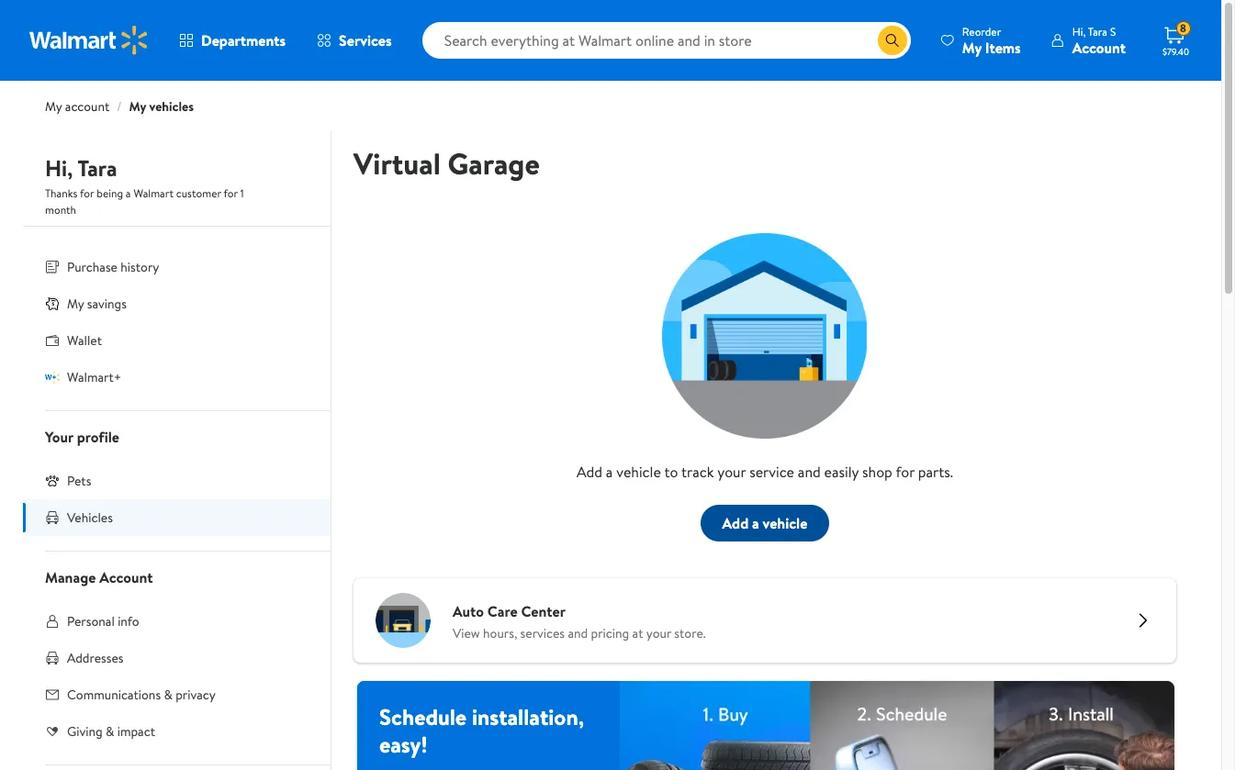 Task type: vqa. For each thing, say whether or not it's contained in the screenshot.
Tara within the Hi, Tara S Account
yes



Task type: locate. For each thing, give the bounding box(es) containing it.
1 horizontal spatial a
[[606, 462, 613, 482]]

1 vertical spatial tara
[[78, 152, 117, 184]]

& for communications
[[164, 686, 172, 704]]

at
[[632, 624, 643, 643]]

add left to
[[577, 462, 602, 482]]

tara left s at the right top
[[1088, 23, 1107, 39]]

impact
[[117, 723, 155, 741]]

icon image left my savings
[[45, 296, 60, 311]]

items
[[985, 37, 1021, 57]]

hi, inside hi, tara s account
[[1072, 23, 1086, 39]]

icon image
[[45, 296, 60, 311], [45, 370, 60, 385], [45, 474, 60, 488]]

for left 1
[[224, 185, 238, 201]]

for right shop
[[896, 462, 915, 482]]

0 horizontal spatial and
[[568, 624, 588, 643]]

hi, tara s account
[[1072, 23, 1126, 57]]

my account link
[[45, 97, 110, 116]]

vehicle inside button
[[763, 513, 807, 533]]

1 vertical spatial account
[[99, 567, 153, 588]]

tara inside hi, tara thanks for being a walmart customer for 1 month
[[78, 152, 117, 184]]

vehicle left to
[[616, 462, 661, 482]]

your profile
[[45, 427, 119, 447]]

your right track
[[717, 462, 746, 482]]

giving
[[67, 723, 103, 741]]

2 icon image from the top
[[45, 370, 60, 385]]

schedule
[[379, 702, 467, 733]]

tara
[[1088, 23, 1107, 39], [78, 152, 117, 184]]

a
[[126, 185, 131, 201], [606, 462, 613, 482], [752, 513, 759, 533]]

1
[[240, 185, 244, 201]]

0 horizontal spatial &
[[106, 723, 114, 741]]

a inside button
[[752, 513, 759, 533]]

1 vertical spatial add
[[722, 513, 749, 533]]

hi,
[[1072, 23, 1086, 39], [45, 152, 73, 184]]

$79.40
[[1162, 45, 1189, 58]]

Search search field
[[422, 22, 911, 59]]

giving & impact link
[[23, 713, 331, 750]]

vehicle down 'service' on the bottom of page
[[763, 513, 807, 533]]

vehicles
[[67, 509, 113, 527]]

communications
[[67, 686, 161, 704]]

icon image inside the 'pets' "link"
[[45, 474, 60, 488]]

1 icon image from the top
[[45, 296, 60, 311]]

1 horizontal spatial tara
[[1088, 23, 1107, 39]]

& left privacy
[[164, 686, 172, 704]]

0 horizontal spatial vehicle
[[616, 462, 661, 482]]

a right being
[[126, 185, 131, 201]]

account left $79.40
[[1072, 37, 1126, 57]]

1 vertical spatial vehicle
[[763, 513, 807, 533]]

your right at
[[646, 624, 671, 643]]

0 horizontal spatial tara
[[78, 152, 117, 184]]

departments
[[201, 30, 286, 51]]

0 vertical spatial your
[[717, 462, 746, 482]]

and left easily
[[798, 462, 821, 482]]

0 vertical spatial account
[[1072, 37, 1126, 57]]

2 vertical spatial a
[[752, 513, 759, 533]]

0 vertical spatial tara
[[1088, 23, 1107, 39]]

& for giving
[[106, 723, 114, 741]]

1 vertical spatial icon image
[[45, 370, 60, 385]]

your
[[717, 462, 746, 482], [646, 624, 671, 643]]

a down "add a vehicle to track your service and easily shop for parts."
[[752, 513, 759, 533]]

icon image inside my savings link
[[45, 296, 60, 311]]

my left items
[[962, 37, 982, 57]]

personal
[[67, 612, 115, 631]]

tara up being
[[78, 152, 117, 184]]

view
[[453, 624, 480, 643]]

icon image inside walmart+ "link"
[[45, 370, 60, 385]]

add down "add a vehicle to track your service and easily shop for parts."
[[722, 513, 749, 533]]

1 horizontal spatial account
[[1072, 37, 1126, 57]]

service
[[749, 462, 794, 482]]

pricing
[[591, 624, 629, 643]]

hi, tara link
[[45, 152, 117, 191]]

1 vertical spatial your
[[646, 624, 671, 643]]

and
[[798, 462, 821, 482], [568, 624, 588, 643]]

care
[[487, 601, 518, 622]]

icon image left pets
[[45, 474, 60, 488]]

reorder
[[962, 23, 1001, 39]]

parts.
[[918, 462, 953, 482]]

easy!
[[379, 729, 428, 760]]

1 horizontal spatial hi,
[[1072, 23, 1086, 39]]

hi, up thanks
[[45, 152, 73, 184]]

personal info
[[67, 612, 139, 631]]

pets
[[67, 472, 91, 490]]

my inside reorder my items
[[962, 37, 982, 57]]

add inside 'add a vehicle' button
[[722, 513, 749, 533]]

account up info
[[99, 567, 153, 588]]

your
[[45, 427, 73, 447]]

1 horizontal spatial &
[[164, 686, 172, 704]]

0 horizontal spatial hi,
[[45, 152, 73, 184]]

1 vertical spatial and
[[568, 624, 588, 643]]

add
[[577, 462, 602, 482], [722, 513, 749, 533]]

1 horizontal spatial your
[[717, 462, 746, 482]]

auto care center image
[[1132, 610, 1154, 632]]

0 vertical spatial hi,
[[1072, 23, 1086, 39]]

2 vertical spatial icon image
[[45, 474, 60, 488]]

purchase history
[[67, 258, 159, 276]]

departments button
[[163, 18, 301, 62]]

reorder my items
[[962, 23, 1021, 57]]

hi, tara thanks for being a walmart customer for 1 month
[[45, 152, 244, 218]]

vehicle for add a vehicle to track your service and easily shop for parts.
[[616, 462, 661, 482]]

0 vertical spatial vehicle
[[616, 462, 661, 482]]

0 vertical spatial a
[[126, 185, 131, 201]]

purchase history link
[[23, 249, 331, 286]]

icon image for pets
[[45, 474, 60, 488]]

3 icon image from the top
[[45, 474, 60, 488]]

1 vertical spatial &
[[106, 723, 114, 741]]

Walmart Site-Wide search field
[[422, 22, 911, 59]]

& right giving
[[106, 723, 114, 741]]

add a vehicle to track your service and easily shop for parts.
[[577, 462, 953, 482]]

icon image left walmart+ in the left of the page
[[45, 370, 60, 385]]

history
[[121, 258, 159, 276]]

for left being
[[80, 185, 94, 201]]

account
[[1072, 37, 1126, 57], [99, 567, 153, 588]]

customer
[[176, 185, 221, 201]]

hi, left s at the right top
[[1072, 23, 1086, 39]]

and left pricing
[[568, 624, 588, 643]]

1 horizontal spatial for
[[224, 185, 238, 201]]

0 vertical spatial icon image
[[45, 296, 60, 311]]

personal info link
[[23, 603, 331, 640]]

0 horizontal spatial add
[[577, 462, 602, 482]]

1 vertical spatial hi,
[[45, 152, 73, 184]]

for
[[80, 185, 94, 201], [224, 185, 238, 201], [896, 462, 915, 482]]

my
[[962, 37, 982, 57], [45, 97, 62, 116], [129, 97, 146, 116], [67, 295, 84, 313]]

walmart+
[[67, 368, 121, 387]]

1 horizontal spatial vehicle
[[763, 513, 807, 533]]

2 horizontal spatial for
[[896, 462, 915, 482]]

tara inside hi, tara s account
[[1088, 23, 1107, 39]]

0 vertical spatial and
[[798, 462, 821, 482]]

purchase
[[67, 258, 117, 276]]

1 vertical spatial a
[[606, 462, 613, 482]]

wallet
[[67, 331, 102, 350]]

icon image for walmart+
[[45, 370, 60, 385]]

hi, for thanks for being a walmart customer for 1 month
[[45, 152, 73, 184]]

0 vertical spatial add
[[577, 462, 602, 482]]

vehicle
[[616, 462, 661, 482], [763, 513, 807, 533]]

tara for for
[[78, 152, 117, 184]]

0 horizontal spatial for
[[80, 185, 94, 201]]

0 vertical spatial &
[[164, 686, 172, 704]]

hours,
[[483, 624, 517, 643]]

hi, inside hi, tara thanks for being a walmart customer for 1 month
[[45, 152, 73, 184]]

1 horizontal spatial add
[[722, 513, 749, 533]]

0 horizontal spatial a
[[126, 185, 131, 201]]

2 horizontal spatial a
[[752, 513, 759, 533]]

&
[[164, 686, 172, 704], [106, 723, 114, 741]]

my savings link
[[23, 286, 331, 322]]

0 horizontal spatial your
[[646, 624, 671, 643]]

hi, for account
[[1072, 23, 1086, 39]]

a left to
[[606, 462, 613, 482]]

vehicle for add a vehicle
[[763, 513, 807, 533]]

0 horizontal spatial account
[[99, 567, 153, 588]]

add for add a vehicle
[[722, 513, 749, 533]]

s
[[1110, 23, 1116, 39]]



Task type: describe. For each thing, give the bounding box(es) containing it.
garage
[[448, 143, 540, 184]]

savings
[[87, 295, 127, 313]]

a for add a vehicle to track your service and easily shop for parts.
[[606, 462, 613, 482]]

manage
[[45, 567, 96, 588]]

walmart
[[133, 185, 173, 201]]

month
[[45, 202, 76, 218]]

track
[[681, 462, 714, 482]]

my savings
[[67, 295, 127, 313]]

my account / my vehicles
[[45, 97, 194, 116]]

thanks
[[45, 185, 77, 201]]

easily
[[824, 462, 859, 482]]

vehicles link
[[23, 500, 331, 536]]

8
[[1180, 20, 1186, 36]]

8 $79.40
[[1162, 20, 1189, 58]]

privacy
[[175, 686, 216, 704]]

installation,
[[472, 702, 584, 733]]

your inside auto care center view hours, services and pricing at your store.
[[646, 624, 671, 643]]

services
[[520, 624, 565, 643]]

add a vehicle
[[722, 513, 807, 533]]

shop
[[862, 462, 892, 482]]

schedule installation, easy!
[[379, 702, 584, 760]]

info
[[118, 612, 139, 631]]

my right the /
[[129, 97, 146, 116]]

profile
[[77, 427, 119, 447]]

my vehicles link
[[129, 97, 194, 116]]

a inside hi, tara thanks for being a walmart customer for 1 month
[[126, 185, 131, 201]]

add for add a vehicle to track your service and easily shop for parts.
[[577, 462, 602, 482]]

being
[[97, 185, 123, 201]]

giving & impact
[[67, 723, 155, 741]]

account
[[65, 97, 110, 116]]

walmart image
[[29, 26, 149, 55]]

icon image for my savings
[[45, 296, 60, 311]]

a for add a vehicle
[[752, 513, 759, 533]]

virtual
[[354, 143, 441, 184]]

wallet link
[[23, 322, 331, 359]]

to
[[664, 462, 678, 482]]

manage account
[[45, 567, 153, 588]]

my left savings
[[67, 295, 84, 313]]

walmart+ link
[[23, 359, 331, 396]]

communications & privacy link
[[23, 677, 331, 713]]

1 horizontal spatial and
[[798, 462, 821, 482]]

auto care center view hours, services and pricing at your store.
[[453, 601, 706, 643]]

center
[[521, 601, 566, 622]]

add a vehicle button
[[700, 505, 830, 542]]

virtual garage
[[354, 143, 540, 184]]

/
[[117, 97, 122, 116]]

addresses
[[67, 649, 123, 668]]

addresses link
[[23, 640, 331, 677]]

services
[[339, 30, 392, 51]]

vehicles
[[149, 97, 194, 116]]

tara for account
[[1088, 23, 1107, 39]]

and inside auto care center view hours, services and pricing at your store.
[[568, 624, 588, 643]]

services button
[[301, 18, 407, 62]]

auto
[[453, 601, 484, 622]]

search icon image
[[885, 33, 900, 48]]

pets link
[[23, 463, 331, 500]]

communications & privacy
[[67, 686, 216, 704]]

my left account
[[45, 97, 62, 116]]

store.
[[674, 624, 706, 643]]



